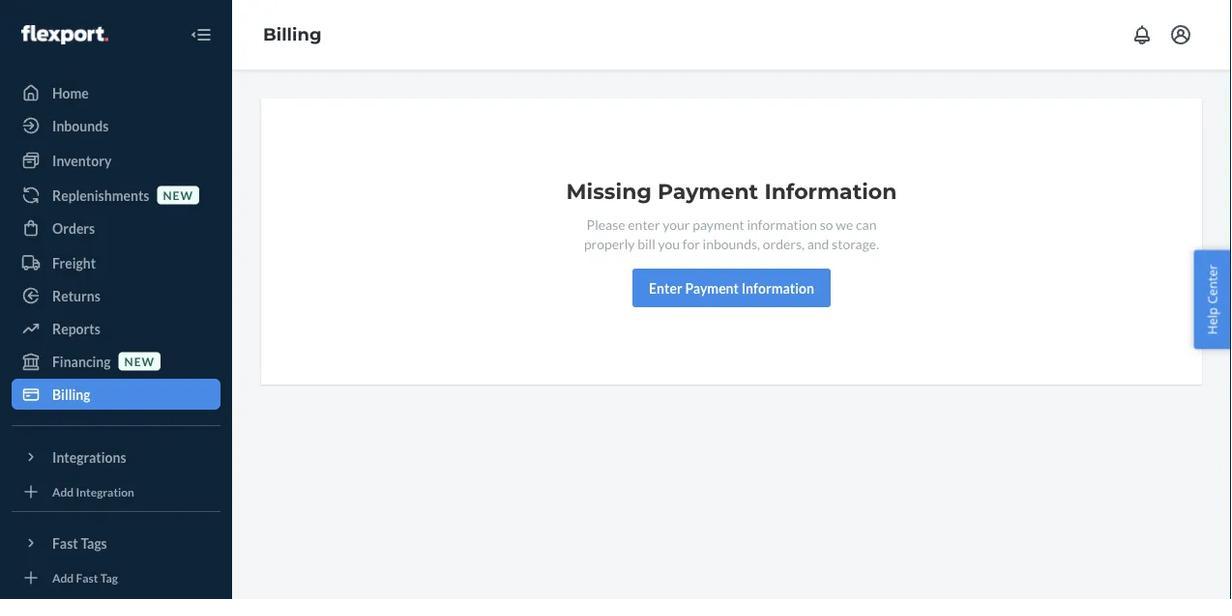 Task type: locate. For each thing, give the bounding box(es) containing it.
billing
[[263, 24, 322, 45], [52, 387, 90, 403]]

add
[[52, 485, 74, 499], [52, 571, 74, 585]]

1 horizontal spatial new
[[163, 188, 193, 202]]

2 add from the top
[[52, 571, 74, 585]]

payment for enter
[[685, 280, 739, 297]]

0 vertical spatial billing link
[[263, 24, 322, 45]]

information up so
[[765, 179, 897, 205]]

new
[[163, 188, 193, 202], [124, 355, 155, 369]]

0 horizontal spatial new
[[124, 355, 155, 369]]

inbounds
[[52, 118, 109, 134]]

add left integration
[[52, 485, 74, 499]]

1 horizontal spatial billing link
[[263, 24, 322, 45]]

financing
[[52, 354, 111, 370]]

billing link right close navigation icon
[[263, 24, 322, 45]]

help center button
[[1195, 250, 1232, 350]]

open notifications image
[[1131, 23, 1154, 46]]

properly
[[584, 236, 635, 252]]

new down the reports link
[[124, 355, 155, 369]]

payment up payment
[[658, 179, 759, 205]]

enter
[[649, 280, 683, 297]]

add down fast tags at the left bottom
[[52, 571, 74, 585]]

1 vertical spatial add
[[52, 571, 74, 585]]

information down orders,
[[742, 280, 815, 297]]

returns
[[52, 288, 100, 304]]

1 vertical spatial new
[[124, 355, 155, 369]]

information for enter payment information
[[742, 280, 815, 297]]

add integration
[[52, 485, 134, 499]]

new up orders link
[[163, 188, 193, 202]]

billing link down the financing
[[12, 379, 221, 410]]

fast inside dropdown button
[[52, 536, 78, 552]]

add integration link
[[12, 481, 221, 504]]

0 horizontal spatial billing
[[52, 387, 90, 403]]

billing link
[[263, 24, 322, 45], [12, 379, 221, 410]]

home link
[[12, 77, 221, 108]]

0 vertical spatial new
[[163, 188, 193, 202]]

information
[[765, 179, 897, 205], [742, 280, 815, 297]]

flexport logo image
[[21, 25, 108, 44]]

bill
[[638, 236, 656, 252]]

payment right enter on the top right of the page
[[685, 280, 739, 297]]

payment
[[693, 216, 745, 233]]

0 vertical spatial add
[[52, 485, 74, 499]]

missing
[[567, 179, 652, 205]]

0 vertical spatial payment
[[658, 179, 759, 205]]

1 vertical spatial payment
[[685, 280, 739, 297]]

0 horizontal spatial billing link
[[12, 379, 221, 410]]

fast tags
[[52, 536, 107, 552]]

1 vertical spatial information
[[742, 280, 815, 297]]

payment
[[658, 179, 759, 205], [685, 280, 739, 297]]

fast
[[52, 536, 78, 552], [76, 571, 98, 585]]

payment inside button
[[685, 280, 739, 297]]

fast left tags
[[52, 536, 78, 552]]

home
[[52, 85, 89, 101]]

billing right close navigation icon
[[263, 24, 322, 45]]

1 vertical spatial billing
[[52, 387, 90, 403]]

information
[[748, 216, 818, 233]]

open account menu image
[[1170, 23, 1193, 46]]

1 horizontal spatial billing
[[263, 24, 322, 45]]

add for add integration
[[52, 485, 74, 499]]

payment for missing
[[658, 179, 759, 205]]

close navigation image
[[190, 23, 213, 46]]

1 vertical spatial billing link
[[12, 379, 221, 410]]

0 vertical spatial fast
[[52, 536, 78, 552]]

integrations
[[52, 449, 126, 466]]

1 add from the top
[[52, 485, 74, 499]]

can
[[856, 216, 877, 233]]

0 vertical spatial information
[[765, 179, 897, 205]]

billing down the financing
[[52, 387, 90, 403]]

fast left tag
[[76, 571, 98, 585]]

orders link
[[12, 213, 221, 244]]

information inside button
[[742, 280, 815, 297]]

0 vertical spatial billing
[[263, 24, 322, 45]]

your
[[663, 216, 690, 233]]



Task type: describe. For each thing, give the bounding box(es) containing it.
new for replenishments
[[163, 188, 193, 202]]

please enter your payment information so we can properly bill you for inbounds, orders, and storage.
[[584, 216, 880, 252]]

enter payment information button
[[633, 269, 831, 308]]

inbounds,
[[703, 236, 761, 252]]

fast tags button
[[12, 528, 221, 559]]

for
[[683, 236, 700, 252]]

inventory
[[52, 152, 112, 169]]

orders,
[[763, 236, 805, 252]]

storage.
[[832, 236, 880, 252]]

tags
[[81, 536, 107, 552]]

so
[[820, 216, 834, 233]]

freight link
[[12, 248, 221, 279]]

new for financing
[[124, 355, 155, 369]]

integrations button
[[12, 442, 221, 473]]

enter payment information
[[649, 280, 815, 297]]

tag
[[100, 571, 118, 585]]

information for missing payment information
[[765, 179, 897, 205]]

add fast tag link
[[12, 567, 221, 590]]

1 vertical spatial fast
[[76, 571, 98, 585]]

we
[[836, 216, 854, 233]]

replenishments
[[52, 187, 149, 204]]

add fast tag
[[52, 571, 118, 585]]

help center
[[1204, 265, 1222, 335]]

orders
[[52, 220, 95, 237]]

help
[[1204, 308, 1222, 335]]

returns link
[[12, 281, 221, 312]]

you
[[658, 236, 680, 252]]

freight
[[52, 255, 96, 271]]

center
[[1204, 265, 1222, 304]]

inventory link
[[12, 145, 221, 176]]

and
[[808, 236, 830, 252]]

inbounds link
[[12, 110, 221, 141]]

add for add fast tag
[[52, 571, 74, 585]]

reports
[[52, 321, 100, 337]]

missing payment information
[[567, 179, 897, 205]]

integration
[[76, 485, 134, 499]]

please
[[587, 216, 626, 233]]

reports link
[[12, 314, 221, 344]]

enter
[[628, 216, 661, 233]]



Task type: vqa. For each thing, say whether or not it's contained in the screenshot.
information
yes



